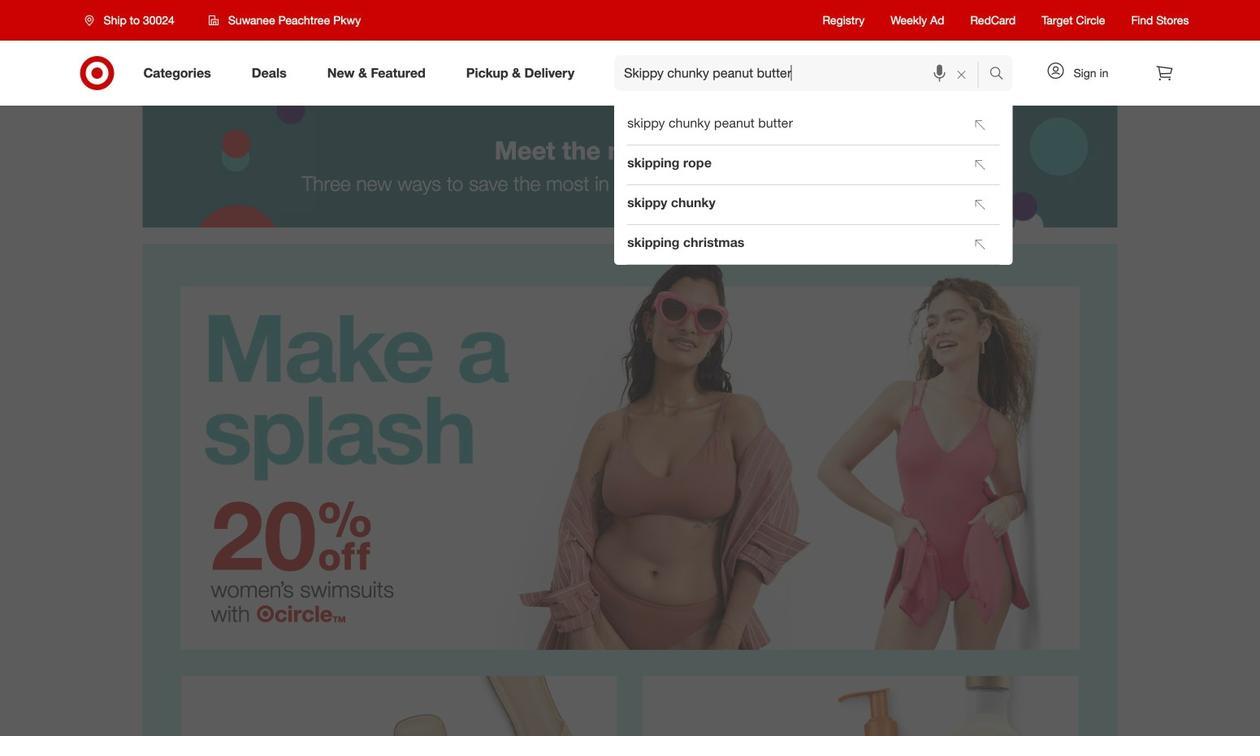 Task type: locate. For each thing, give the bounding box(es) containing it.
target circle image
[[143, 106, 1118, 228]]

make a splash image
[[143, 244, 1118, 650]]



Task type: describe. For each thing, give the bounding box(es) containing it.
What can we help you find? suggestions appear below search field
[[615, 55, 994, 91]]



Task type: vqa. For each thing, say whether or not it's contained in the screenshot.
$11.99 Free Shipping * * Exclusions Apply.
no



